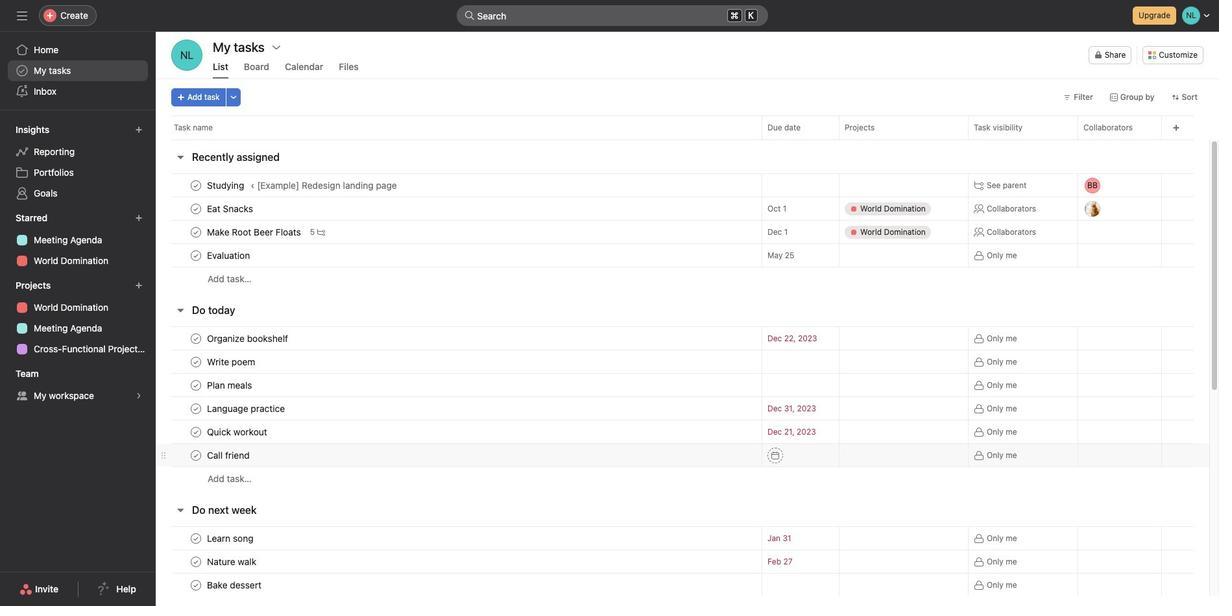 Task type: vqa. For each thing, say whether or not it's contained in the screenshot.
too
no



Task type: locate. For each thing, give the bounding box(es) containing it.
mark complete image for task name text field inside the plan meals cell
[[188, 378, 204, 393]]

mark complete checkbox for task name text box in the make root beer floats cell
[[188, 224, 204, 240]]

1 vertical spatial collapse task list for this group image
[[175, 505, 186, 515]]

task name text field inside eat snacks "cell"
[[204, 202, 257, 215]]

2 mark complete checkbox from the top
[[188, 248, 204, 263]]

mark complete image inside language practice cell
[[188, 401, 204, 416]]

7 mark complete checkbox from the top
[[188, 531, 204, 546]]

mark complete image inside learn song cell
[[188, 531, 204, 546]]

mark complete image
[[188, 224, 204, 240], [188, 331, 204, 346], [188, 401, 204, 416], [188, 531, 204, 546]]

2 collapse task list for this group image from the top
[[175, 505, 186, 515]]

task name text field inside organize bookshelf cell
[[204, 332, 292, 345]]

2 mark complete image from the top
[[188, 201, 204, 217]]

1 mark complete image from the top
[[188, 178, 204, 193]]

task name text field inside language practice cell
[[204, 402, 289, 415]]

task name text field for make root beer floats cell
[[204, 226, 305, 239]]

linked projects for bake dessert cell
[[839, 573, 969, 597]]

6 mark complete checkbox from the top
[[188, 448, 204, 463]]

1 task name text field from the top
[[204, 226, 305, 239]]

global element
[[0, 32, 156, 110]]

4 task name text field from the top
[[204, 402, 289, 415]]

task name text field inside evaluation cell
[[204, 249, 254, 262]]

4 task name text field from the top
[[204, 379, 256, 392]]

task name text field for learn song cell
[[204, 532, 258, 545]]

task name text field inside call friend cell
[[204, 449, 254, 462]]

plan meals cell
[[156, 373, 762, 397]]

linked projects for plan meals cell
[[839, 373, 969, 397]]

8 mark complete image from the top
[[188, 554, 204, 570]]

Task name text field
[[204, 179, 248, 192], [204, 202, 257, 215], [204, 332, 292, 345], [204, 379, 256, 392], [204, 449, 254, 462], [204, 555, 261, 568], [204, 579, 266, 592]]

mark complete checkbox inside plan meals cell
[[188, 378, 204, 393]]

4 mark complete checkbox from the top
[[188, 378, 204, 393]]

mark complete checkbox inside write poem cell
[[188, 354, 204, 370]]

organize bookshelf cell
[[156, 327, 762, 351]]

5 subtasks image
[[318, 228, 325, 236]]

mark complete checkbox for task name text field inside the plan meals cell
[[188, 378, 204, 393]]

Mark complete checkbox
[[188, 201, 204, 217], [188, 248, 204, 263], [188, 331, 204, 346], [188, 378, 204, 393], [188, 424, 204, 440], [188, 448, 204, 463], [188, 531, 204, 546], [188, 554, 204, 570], [188, 577, 204, 593]]

3 task name text field from the top
[[204, 355, 259, 368]]

mark complete image inside write poem cell
[[188, 354, 204, 370]]

mark complete image for task name text field within the nature walk cell
[[188, 554, 204, 570]]

mark complete image for task name text field inside studying cell
[[188, 178, 204, 193]]

2 mark complete checkbox from the top
[[188, 224, 204, 240]]

4 mark complete image from the top
[[188, 531, 204, 546]]

0 vertical spatial collapse task list for this group image
[[175, 305, 186, 316]]

task name text field inside quick workout cell
[[204, 426, 271, 439]]

1 mark complete checkbox from the top
[[188, 201, 204, 217]]

nature walk cell
[[156, 550, 762, 574]]

mark complete image inside studying cell
[[188, 178, 204, 193]]

task name text field inside make root beer floats cell
[[204, 226, 305, 239]]

mark complete checkbox inside eat snacks "cell"
[[188, 201, 204, 217]]

linked projects for evaluation cell
[[839, 243, 969, 267]]

mark complete checkbox for task name text box in write poem cell
[[188, 354, 204, 370]]

Mark complete checkbox
[[188, 178, 204, 193], [188, 224, 204, 240], [188, 354, 204, 370], [188, 401, 204, 416]]

3 mark complete checkbox from the top
[[188, 354, 204, 370]]

8 mark complete checkbox from the top
[[188, 554, 204, 570]]

mark complete checkbox for task name text field within the nature walk cell
[[188, 554, 204, 570]]

mark complete checkbox inside quick workout cell
[[188, 424, 204, 440]]

task name text field for organize bookshelf cell
[[204, 332, 292, 345]]

collapse task list for this group image
[[175, 305, 186, 316], [175, 505, 186, 515]]

mark complete checkbox for task name text field inside studying cell
[[188, 178, 204, 193]]

task name text field inside nature walk cell
[[204, 555, 261, 568]]

make root beer floats cell
[[156, 220, 762, 244]]

task name text field inside write poem cell
[[204, 355, 259, 368]]

Task name text field
[[204, 226, 305, 239], [204, 249, 254, 262], [204, 355, 259, 368], [204, 402, 289, 415], [204, 426, 271, 439], [204, 532, 258, 545]]

3 mark complete image from the top
[[188, 401, 204, 416]]

1 collapse task list for this group image from the top
[[175, 305, 186, 316]]

task name text field for write poem cell
[[204, 355, 259, 368]]

mark complete checkbox inside make root beer floats cell
[[188, 224, 204, 240]]

task name text field for call friend cell
[[204, 449, 254, 462]]

task name text field inside learn song cell
[[204, 532, 258, 545]]

None field
[[457, 5, 768, 26]]

6 task name text field from the top
[[204, 532, 258, 545]]

task name text field for nature walk cell
[[204, 555, 261, 568]]

row
[[156, 116, 1220, 140], [171, 139, 1195, 140], [156, 172, 1210, 198], [156, 196, 1210, 222], [156, 220, 1210, 244], [156, 243, 1210, 267], [156, 267, 1210, 291], [156, 327, 1210, 351], [156, 350, 1210, 374], [156, 373, 1210, 397], [156, 397, 1210, 421], [156, 420, 1210, 444], [156, 443, 1210, 467], [156, 467, 1210, 491], [156, 527, 1210, 551], [156, 550, 1210, 574], [156, 573, 1210, 597], [1078, 597, 1163, 606]]

mark complete checkbox inside call friend cell
[[188, 448, 204, 463]]

2 task name text field from the top
[[204, 249, 254, 262]]

7 mark complete image from the top
[[188, 448, 204, 463]]

6 task name text field from the top
[[204, 555, 261, 568]]

9 mark complete image from the top
[[188, 577, 204, 593]]

7 task name text field from the top
[[204, 579, 266, 592]]

mark complete checkbox for task name text box in the learn song cell
[[188, 531, 204, 546]]

see details, my workspace image
[[135, 392, 143, 400]]

5 mark complete image from the top
[[188, 378, 204, 393]]

1 task name text field from the top
[[204, 179, 248, 192]]

linked projects for call friend cell
[[839, 443, 969, 467]]

1 mark complete image from the top
[[188, 224, 204, 240]]

mark complete image inside evaluation cell
[[188, 248, 204, 263]]

task name text field for eat snacks "cell"
[[204, 202, 257, 215]]

collapse task list for this group image
[[175, 152, 186, 162]]

mark complete image inside make root beer floats cell
[[188, 224, 204, 240]]

mark complete checkbox inside learn song cell
[[188, 531, 204, 546]]

learn song cell
[[156, 527, 762, 551]]

task name text field for plan meals cell
[[204, 379, 256, 392]]

5 task name text field from the top
[[204, 426, 271, 439]]

mark complete image for task name text field inside the bake dessert cell
[[188, 577, 204, 593]]

3 mark complete checkbox from the top
[[188, 331, 204, 346]]

task name text field inside studying cell
[[204, 179, 248, 192]]

evaluation cell
[[156, 243, 762, 267]]

2 task name text field from the top
[[204, 202, 257, 215]]

mark complete image inside plan meals cell
[[188, 378, 204, 393]]

3 mark complete image from the top
[[188, 248, 204, 263]]

mark complete image inside call friend cell
[[188, 448, 204, 463]]

5 task name text field from the top
[[204, 449, 254, 462]]

mark complete image
[[188, 178, 204, 193], [188, 201, 204, 217], [188, 248, 204, 263], [188, 354, 204, 370], [188, 378, 204, 393], [188, 424, 204, 440], [188, 448, 204, 463], [188, 554, 204, 570], [188, 577, 204, 593]]

3 task name text field from the top
[[204, 332, 292, 345]]

mark complete checkbox inside evaluation cell
[[188, 248, 204, 263]]

mark complete checkbox inside bake dessert cell
[[188, 577, 204, 593]]

mark complete image inside nature walk cell
[[188, 554, 204, 570]]

mark complete checkbox inside organize bookshelf cell
[[188, 331, 204, 346]]

task name text field inside plan meals cell
[[204, 379, 256, 392]]

mark complete image inside organize bookshelf cell
[[188, 331, 204, 346]]

linked projects for language practice cell
[[839, 397, 969, 421]]

task name text field inside bake dessert cell
[[204, 579, 266, 592]]

header do today tree grid
[[156, 327, 1210, 491]]

6 mark complete image from the top
[[188, 424, 204, 440]]

2 mark complete image from the top
[[188, 331, 204, 346]]

row inside the header do next week "tree grid"
[[1078, 597, 1163, 606]]

quick workout cell
[[156, 420, 762, 444]]

mark complete image inside eat snacks "cell"
[[188, 201, 204, 217]]

mark complete checkbox inside language practice cell
[[188, 401, 204, 416]]

mark complete image for task name text field in the call friend cell
[[188, 448, 204, 463]]

show options image
[[271, 42, 282, 53]]

mark complete image for task name text box within the language practice cell
[[188, 401, 204, 416]]

1 mark complete checkbox from the top
[[188, 178, 204, 193]]

mark complete image inside quick workout cell
[[188, 424, 204, 440]]

task name text field for quick workout cell on the bottom of the page
[[204, 426, 271, 439]]

add items to starred image
[[135, 214, 143, 222]]

9 mark complete checkbox from the top
[[188, 577, 204, 593]]

new project or portfolio image
[[135, 282, 143, 290]]

task name text field for language practice cell
[[204, 402, 289, 415]]

mark complete checkbox inside nature walk cell
[[188, 554, 204, 570]]

mark complete checkbox inside studying cell
[[188, 178, 204, 193]]

5 mark complete checkbox from the top
[[188, 424, 204, 440]]

starred element
[[0, 206, 156, 274]]

mark complete image inside bake dessert cell
[[188, 577, 204, 593]]

4 mark complete image from the top
[[188, 354, 204, 370]]

4 mark complete checkbox from the top
[[188, 401, 204, 416]]



Task type: describe. For each thing, give the bounding box(es) containing it.
linked projects for organize bookshelf cell
[[839, 327, 969, 351]]

mark complete image for task name text box in the quick workout cell
[[188, 424, 204, 440]]

header do next week tree grid
[[156, 527, 1210, 606]]

bake dessert cell
[[156, 573, 762, 597]]

Search tasks, projects, and more text field
[[457, 5, 768, 26]]

language practice cell
[[156, 397, 762, 421]]

linked projects for learn song cell
[[839, 527, 969, 551]]

teams element
[[0, 362, 156, 409]]

mark complete checkbox for task name text field within organize bookshelf cell
[[188, 331, 204, 346]]

linked projects for write poem cell
[[839, 350, 969, 374]]

mark complete checkbox for task name text field within the eat snacks "cell"
[[188, 201, 204, 217]]

call friend cell
[[156, 443, 762, 467]]

projects element
[[0, 274, 156, 362]]

linked projects for nature walk cell
[[839, 550, 969, 574]]

mark complete image for task name text box in the learn song cell
[[188, 531, 204, 546]]

add field image
[[1173, 124, 1181, 132]]

insights element
[[0, 118, 156, 206]]

collapse task list for this group image for mark complete option inside the learn song cell
[[175, 505, 186, 515]]

eat snacks cell
[[156, 197, 762, 221]]

mark complete image for task name text box in the make root beer floats cell
[[188, 224, 204, 240]]

mark complete checkbox for task name text box inside the evaluation cell
[[188, 248, 204, 263]]

task name text field for evaluation cell
[[204, 249, 254, 262]]

write poem cell
[[156, 350, 762, 374]]

new insights image
[[135, 126, 143, 134]]

collapse task list for this group image for mark complete option within the organize bookshelf cell
[[175, 305, 186, 316]]

task name text field for bake dessert cell
[[204, 579, 266, 592]]

mark complete checkbox for task name text box in the quick workout cell
[[188, 424, 204, 440]]

header recently assigned tree grid
[[156, 172, 1210, 291]]

mark complete checkbox for task name text field inside the bake dessert cell
[[188, 577, 204, 593]]

mark complete checkbox for task name text field in the call friend cell
[[188, 448, 204, 463]]

mark complete checkbox for task name text box within the language practice cell
[[188, 401, 204, 416]]

view profile settings image
[[171, 40, 203, 71]]

mark complete image for task name text field within organize bookshelf cell
[[188, 331, 204, 346]]

studying cell
[[156, 173, 762, 197]]

linked projects for studying cell
[[839, 173, 969, 197]]

prominent image
[[465, 10, 475, 21]]

more actions image
[[230, 93, 237, 101]]

mark complete image for task name text box in write poem cell
[[188, 354, 204, 370]]

linked projects for quick workout cell
[[839, 420, 969, 444]]

mark complete image for task name text box inside the evaluation cell
[[188, 248, 204, 263]]

hide sidebar image
[[17, 10, 27, 21]]

task name text field for studying cell
[[204, 179, 248, 192]]

mark complete image for task name text field within the eat snacks "cell"
[[188, 201, 204, 217]]



